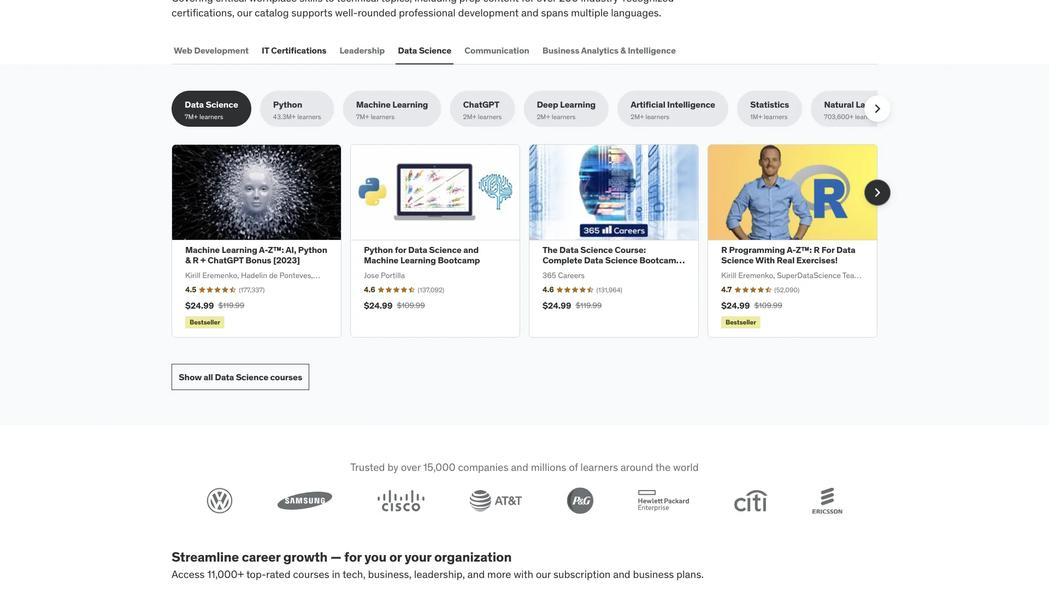 Task type: vqa. For each thing, say whether or not it's contained in the screenshot.
Settings in the Privacy Modify your privacy settings here.
no



Task type: locate. For each thing, give the bounding box(es) containing it.
0 horizontal spatial &
[[185, 255, 191, 266]]

over up spans
[[537, 0, 557, 4]]

learning for a-
[[222, 244, 257, 256]]

bootcamp inside the data science course: complete data science bootcamp 2023
[[640, 255, 682, 266]]

python for python for data science and machine learning bootcamp
[[364, 244, 393, 256]]

show all data science courses link
[[172, 364, 310, 390]]

our
[[237, 6, 252, 19], [536, 568, 551, 581]]

0 horizontal spatial z™:
[[268, 244, 284, 256]]

learners inside artificial intelligence 2m+ learners
[[646, 113, 670, 121]]

python inside python for data science and machine learning bootcamp
[[364, 244, 393, 256]]

2 z™: from the left
[[796, 244, 812, 256]]

for
[[522, 0, 534, 4], [395, 244, 407, 256], [344, 549, 362, 565]]

2 horizontal spatial for
[[522, 0, 534, 4]]

samsung logo image
[[278, 492, 333, 511]]

1 horizontal spatial a-
[[787, 244, 796, 256]]

a-
[[259, 244, 268, 256], [787, 244, 796, 256]]

it certifications button
[[260, 37, 329, 64]]

2m+
[[463, 113, 477, 121], [537, 113, 550, 121], [631, 113, 644, 121]]

learners inside machine learning 7m+ learners
[[371, 113, 395, 121]]

top-
[[246, 568, 266, 581]]

0 horizontal spatial bootcamp
[[438, 255, 480, 266]]

1 horizontal spatial bootcamp
[[640, 255, 682, 266]]

a- left 'exercises!'
[[787, 244, 796, 256]]

0 vertical spatial for
[[522, 0, 534, 4]]

to
[[325, 0, 335, 4]]

& left +
[[185, 255, 191, 266]]

r programming a-z™: r for data science with real exercises!
[[722, 244, 856, 266]]

1 bootcamp from the left
[[438, 255, 480, 266]]

0 vertical spatial &
[[621, 45, 626, 56]]

machine inside machine learning a-z™: ai, python & r + chatgpt bonus [2023]
[[185, 244, 220, 256]]

intelligence inside button
[[628, 45, 676, 56]]

real
[[777, 255, 795, 266]]

2m+ for deep learning
[[537, 113, 550, 121]]

2 bootcamp from the left
[[640, 255, 682, 266]]

course:
[[615, 244, 646, 256]]

2 2m+ from the left
[[537, 113, 550, 121]]

r left the for
[[814, 244, 820, 256]]

it
[[262, 45, 269, 56]]

ericsson logo image
[[813, 488, 843, 514]]

1 horizontal spatial chatgpt
[[463, 99, 500, 110]]

0 vertical spatial over
[[537, 0, 557, 4]]

1 horizontal spatial 2m+
[[537, 113, 550, 121]]

z™: for exercises!
[[796, 244, 812, 256]]

0 horizontal spatial our
[[237, 6, 252, 19]]

0 horizontal spatial 2m+
[[463, 113, 477, 121]]

2 horizontal spatial 2m+
[[631, 113, 644, 121]]

science inside data science 7m+ learners
[[206, 99, 238, 110]]

2023
[[543, 265, 564, 277]]

0 horizontal spatial a-
[[259, 244, 268, 256]]

chatgpt 2m+ learners
[[463, 99, 502, 121]]

bootcamp for science
[[438, 255, 480, 266]]

data inside show all data science courses link
[[215, 372, 234, 383]]

workplace
[[249, 0, 297, 4]]

science inside button
[[419, 45, 452, 56]]

2 a- from the left
[[787, 244, 796, 256]]

and inside python for data science and machine learning bootcamp
[[464, 244, 479, 256]]

2m+ for artificial intelligence
[[631, 113, 644, 121]]

0 horizontal spatial for
[[344, 549, 362, 565]]

1 horizontal spatial for
[[395, 244, 407, 256]]

by
[[388, 461, 399, 474]]

chatgpt inside machine learning a-z™: ai, python & r + chatgpt bonus [2023]
[[208, 255, 244, 266]]

1 7m+ from the left
[[185, 113, 198, 121]]

python for data science and machine learning bootcamp
[[364, 244, 480, 266]]

next image
[[869, 184, 887, 202]]

trusted
[[351, 461, 385, 474]]

python inside python 43.3m+ learners
[[273, 99, 302, 110]]

z™: left 'ai,' on the left top of the page
[[268, 244, 284, 256]]

3 2m+ from the left
[[631, 113, 644, 121]]

natural
[[825, 99, 854, 110]]

1 horizontal spatial over
[[537, 0, 557, 4]]

1 vertical spatial intelligence
[[668, 99, 716, 110]]

0 vertical spatial our
[[237, 6, 252, 19]]

z™:
[[268, 244, 284, 256], [796, 244, 812, 256]]

r left +
[[193, 255, 199, 266]]

over right by
[[401, 461, 421, 474]]

rated
[[266, 568, 291, 581]]

intelligence
[[628, 45, 676, 56], [668, 99, 716, 110]]

7m+ inside data science 7m+ learners
[[185, 113, 198, 121]]

0 horizontal spatial 7m+
[[185, 113, 198, 121]]

our inside streamline career growth — for you or your organization access 11,000+ top-rated courses in tech, business, leadership, and more with our subscription and business plans.
[[536, 568, 551, 581]]

multiple
[[571, 6, 609, 19]]

for inside python for data science and machine learning bootcamp
[[395, 244, 407, 256]]

artificial
[[631, 99, 666, 110]]

communication
[[465, 45, 530, 56]]

statistics
[[751, 99, 790, 110]]

next image
[[869, 100, 887, 118]]

1 vertical spatial for
[[395, 244, 407, 256]]

r
[[722, 244, 728, 256], [814, 244, 820, 256], [193, 255, 199, 266]]

complete
[[543, 255, 583, 266]]

learning inside machine learning a-z™: ai, python & r + chatgpt bonus [2023]
[[222, 244, 257, 256]]

technical
[[337, 0, 379, 4]]

703,600+
[[825, 113, 854, 121]]

chatgpt inside "chatgpt 2m+ learners"
[[463, 99, 500, 110]]

with
[[756, 255, 775, 266]]

in
[[332, 568, 340, 581]]

millions
[[531, 461, 567, 474]]

of
[[569, 461, 578, 474]]

bootcamp inside python for data science and machine learning bootcamp
[[438, 255, 480, 266]]

1 z™: from the left
[[268, 244, 284, 256]]

our right with
[[536, 568, 551, 581]]

machine
[[356, 99, 391, 110], [185, 244, 220, 256], [364, 255, 399, 266]]

0 horizontal spatial chatgpt
[[208, 255, 244, 266]]

7m+ for machine learning
[[356, 113, 369, 121]]

machine inside machine learning 7m+ learners
[[356, 99, 391, 110]]

1 vertical spatial over
[[401, 461, 421, 474]]

2m+ inside deep learning 2m+ learners
[[537, 113, 550, 121]]

learning inside machine learning 7m+ learners
[[393, 99, 428, 110]]

1 horizontal spatial z™:
[[796, 244, 812, 256]]

web development button
[[172, 37, 251, 64]]

for inside covering critical workplace skills to technical topics, including prep content for over 200 industry-recognized certifications, our catalog supports well-rounded professional development and spans multiple languages.
[[522, 0, 534, 4]]

access
[[172, 568, 205, 581]]

professional
[[399, 6, 456, 19]]

the data science course: complete data science bootcamp 2023
[[543, 244, 682, 277]]

a- inside the r programming a-z™: r for data science with real exercises!
[[787, 244, 796, 256]]

intelligence right artificial in the right of the page
[[668, 99, 716, 110]]

2 7m+ from the left
[[356, 113, 369, 121]]

z™: inside the r programming a-z™: r for data science with real exercises!
[[796, 244, 812, 256]]

data science 7m+ learners
[[185, 99, 238, 121]]

covering critical workplace skills to technical topics, including prep content for over 200 industry-recognized certifications, our catalog supports well-rounded professional development and spans multiple languages.
[[172, 0, 674, 19]]

data
[[398, 45, 417, 56], [185, 99, 204, 110], [408, 244, 428, 256], [560, 244, 579, 256], [837, 244, 856, 256], [584, 255, 604, 266], [215, 372, 234, 383]]

machine for machine learning a-z™: ai, python & r + chatgpt bonus [2023]
[[185, 244, 220, 256]]

1 a- from the left
[[259, 244, 268, 256]]

1m+
[[751, 113, 763, 121]]

a- inside machine learning a-z™: ai, python & r + chatgpt bonus [2023]
[[259, 244, 268, 256]]

1 horizontal spatial 7m+
[[356, 113, 369, 121]]

with
[[514, 568, 534, 581]]

r left programming
[[722, 244, 728, 256]]

deep
[[537, 99, 559, 110]]

career
[[242, 549, 281, 565]]

a- for exercises!
[[787, 244, 796, 256]]

learners inside python 43.3m+ learners
[[297, 113, 321, 121]]

data science button
[[396, 37, 454, 64]]

prep
[[460, 0, 481, 4]]

our inside covering critical workplace skills to technical topics, including prep content for over 200 industry-recognized certifications, our catalog supports well-rounded professional development and spans multiple languages.
[[237, 6, 252, 19]]

spans
[[541, 6, 569, 19]]

citi logo image
[[734, 490, 768, 512]]

7m+ inside machine learning 7m+ learners
[[356, 113, 369, 121]]

1 horizontal spatial our
[[536, 568, 551, 581]]

courses inside streamline career growth — for you or your organization access 11,000+ top-rated courses in tech, business, leadership, and more with our subscription and business plans.
[[293, 568, 330, 581]]

development
[[194, 45, 249, 56]]

0 horizontal spatial over
[[401, 461, 421, 474]]

1 horizontal spatial &
[[621, 45, 626, 56]]

python
[[273, 99, 302, 110], [298, 244, 327, 256], [364, 244, 393, 256]]

and inside covering critical workplace skills to technical topics, including prep content for over 200 industry-recognized certifications, our catalog supports well-rounded professional development and spans multiple languages.
[[522, 6, 539, 19]]

skills
[[300, 0, 323, 4]]

2 vertical spatial for
[[344, 549, 362, 565]]

ai,
[[286, 244, 296, 256]]

data inside python for data science and machine learning bootcamp
[[408, 244, 428, 256]]

1 vertical spatial chatgpt
[[208, 255, 244, 266]]

communication button
[[463, 37, 532, 64]]

your
[[405, 549, 432, 565]]

bootcamp
[[438, 255, 480, 266], [640, 255, 682, 266]]

z™: inside machine learning a-z™: ai, python & r + chatgpt bonus [2023]
[[268, 244, 284, 256]]

streamline career growth — for you or your organization access 11,000+ top-rated courses in tech, business, leadership, and more with our subscription and business plans.
[[172, 549, 704, 581]]

&
[[621, 45, 626, 56], [185, 255, 191, 266]]

companies
[[458, 461, 509, 474]]

procter & gamble logo image
[[567, 488, 594, 514]]

the data science course: complete data science bootcamp 2023 link
[[543, 244, 685, 277]]

the
[[543, 244, 558, 256]]

learning inside deep learning 2m+ learners
[[560, 99, 596, 110]]

learners inside data science 7m+ learners
[[200, 113, 223, 121]]

python inside machine learning a-z™: ai, python & r + chatgpt bonus [2023]
[[298, 244, 327, 256]]

1 vertical spatial &
[[185, 255, 191, 266]]

& right the "analytics"
[[621, 45, 626, 56]]

z™: right real
[[796, 244, 812, 256]]

0 vertical spatial intelligence
[[628, 45, 676, 56]]

learners
[[200, 113, 223, 121], [297, 113, 321, 121], [371, 113, 395, 121], [478, 113, 502, 121], [552, 113, 576, 121], [646, 113, 670, 121], [764, 113, 788, 121], [856, 113, 879, 121], [581, 461, 618, 474]]

0 vertical spatial chatgpt
[[463, 99, 500, 110]]

science
[[419, 45, 452, 56], [206, 99, 238, 110], [429, 244, 462, 256], [581, 244, 613, 256], [605, 255, 638, 266], [722, 255, 754, 266], [236, 372, 268, 383]]

1 2m+ from the left
[[463, 113, 477, 121]]

1 vertical spatial our
[[536, 568, 551, 581]]

data inside data science 7m+ learners
[[185, 99, 204, 110]]

machine learning a-z™: ai, python & r + chatgpt bonus [2023]
[[185, 244, 327, 266]]

a- left [2023] at the top
[[259, 244, 268, 256]]

[2023]
[[273, 255, 300, 266]]

for inside streamline career growth — for you or your organization access 11,000+ top-rated courses in tech, business, leadership, and more with our subscription and business plans.
[[344, 549, 362, 565]]

0 horizontal spatial r
[[193, 255, 199, 266]]

python for python 43.3m+ learners
[[273, 99, 302, 110]]

our down critical at the left of the page
[[237, 6, 252, 19]]

2m+ inside artificial intelligence 2m+ learners
[[631, 113, 644, 121]]

intelligence down languages.
[[628, 45, 676, 56]]

1 vertical spatial courses
[[293, 568, 330, 581]]



Task type: describe. For each thing, give the bounding box(es) containing it.
covering
[[172, 0, 213, 4]]

business analytics & intelligence
[[543, 45, 676, 56]]

tech,
[[343, 568, 366, 581]]

languages.
[[611, 6, 662, 19]]

around
[[621, 461, 653, 474]]

43.3m+
[[273, 113, 296, 121]]

topic filters element
[[172, 91, 957, 127]]

a- for bonus
[[259, 244, 268, 256]]

learning inside python for data science and machine learning bootcamp
[[401, 255, 436, 266]]

learners inside statistics 1m+ learners
[[764, 113, 788, 121]]

learners inside natural language processing 703,600+ learners
[[856, 113, 879, 121]]

the
[[656, 461, 671, 474]]

att&t logo image
[[470, 490, 523, 512]]

world
[[674, 461, 699, 474]]

deep learning 2m+ learners
[[537, 99, 596, 121]]

supports
[[292, 6, 333, 19]]

learning for 2m+
[[560, 99, 596, 110]]

streamline
[[172, 549, 239, 565]]

2 horizontal spatial r
[[814, 244, 820, 256]]

—
[[331, 549, 342, 565]]

machine for machine learning 7m+ learners
[[356, 99, 391, 110]]

subscription
[[554, 568, 611, 581]]

200
[[559, 0, 579, 4]]

recognized
[[623, 0, 674, 4]]

more
[[488, 568, 511, 581]]

you
[[365, 549, 387, 565]]

bootcamp for course:
[[640, 255, 682, 266]]

science inside python for data science and machine learning bootcamp
[[429, 244, 462, 256]]

rounded
[[358, 6, 397, 19]]

machine inside python for data science and machine learning bootcamp
[[364, 255, 399, 266]]

web
[[174, 45, 192, 56]]

or
[[390, 549, 402, 565]]

r inside machine learning a-z™: ai, python & r + chatgpt bonus [2023]
[[193, 255, 199, 266]]

python 43.3m+ learners
[[273, 99, 321, 121]]

intelligence inside artificial intelligence 2m+ learners
[[668, 99, 716, 110]]

business
[[543, 45, 580, 56]]

learners inside "chatgpt 2m+ learners"
[[478, 113, 502, 121]]

volkswagen logo image
[[207, 488, 233, 514]]

statistics 1m+ learners
[[751, 99, 790, 121]]

language
[[856, 99, 896, 110]]

business analytics & intelligence button
[[541, 37, 678, 64]]

learning for 7m+
[[393, 99, 428, 110]]

for
[[822, 244, 835, 256]]

certifications,
[[172, 6, 235, 19]]

python for data science and machine learning bootcamp link
[[364, 244, 480, 266]]

machine learning a-z™: ai, python & r + chatgpt bonus [2023] link
[[185, 244, 327, 266]]

natural language processing 703,600+ learners
[[825, 99, 944, 121]]

all
[[204, 372, 213, 383]]

content
[[483, 0, 519, 4]]

over inside covering critical workplace skills to technical topics, including prep content for over 200 industry-recognized certifications, our catalog supports well-rounded professional development and spans multiple languages.
[[537, 0, 557, 4]]

cisco logo image
[[377, 490, 425, 512]]

15,000
[[423, 461, 456, 474]]

critical
[[216, 0, 247, 4]]

show all data science courses
[[179, 372, 302, 383]]

trusted by over 15,000 companies and millions of learners around the world
[[351, 461, 699, 474]]

topics,
[[381, 0, 412, 4]]

catalog
[[255, 6, 289, 19]]

+
[[201, 255, 206, 266]]

leadership,
[[414, 568, 465, 581]]

show
[[179, 372, 202, 383]]

& inside button
[[621, 45, 626, 56]]

artificial intelligence 2m+ learners
[[631, 99, 716, 121]]

organization
[[434, 549, 512, 565]]

data inside data science button
[[398, 45, 417, 56]]

data science
[[398, 45, 452, 56]]

machine learning 7m+ learners
[[356, 99, 428, 121]]

bonus
[[246, 255, 271, 266]]

industry-
[[581, 0, 623, 4]]

hewlett packard enterprise logo image
[[638, 490, 690, 512]]

data inside the r programming a-z™: r for data science with real exercises!
[[837, 244, 856, 256]]

1 horizontal spatial r
[[722, 244, 728, 256]]

processing
[[898, 99, 944, 110]]

plans.
[[677, 568, 704, 581]]

growth
[[283, 549, 328, 565]]

7m+ for data science
[[185, 113, 198, 121]]

2m+ inside "chatgpt 2m+ learners"
[[463, 113, 477, 121]]

web development
[[174, 45, 249, 56]]

business
[[633, 568, 674, 581]]

it certifications
[[262, 45, 327, 56]]

z™: for bonus
[[268, 244, 284, 256]]

science inside the r programming a-z™: r for data science with real exercises!
[[722, 255, 754, 266]]

11,000+
[[207, 568, 244, 581]]

well-
[[335, 6, 358, 19]]

r programming a-z™: r for data science with real exercises! link
[[722, 244, 856, 266]]

leadership button
[[338, 37, 387, 64]]

leadership
[[340, 45, 385, 56]]

exercises!
[[797, 255, 838, 266]]

carousel element
[[172, 144, 891, 338]]

business,
[[368, 568, 412, 581]]

development
[[458, 6, 519, 19]]

& inside machine learning a-z™: ai, python & r + chatgpt bonus [2023]
[[185, 255, 191, 266]]

including
[[415, 0, 457, 4]]

certifications
[[271, 45, 327, 56]]

0 vertical spatial courses
[[270, 372, 302, 383]]

learners inside deep learning 2m+ learners
[[552, 113, 576, 121]]



